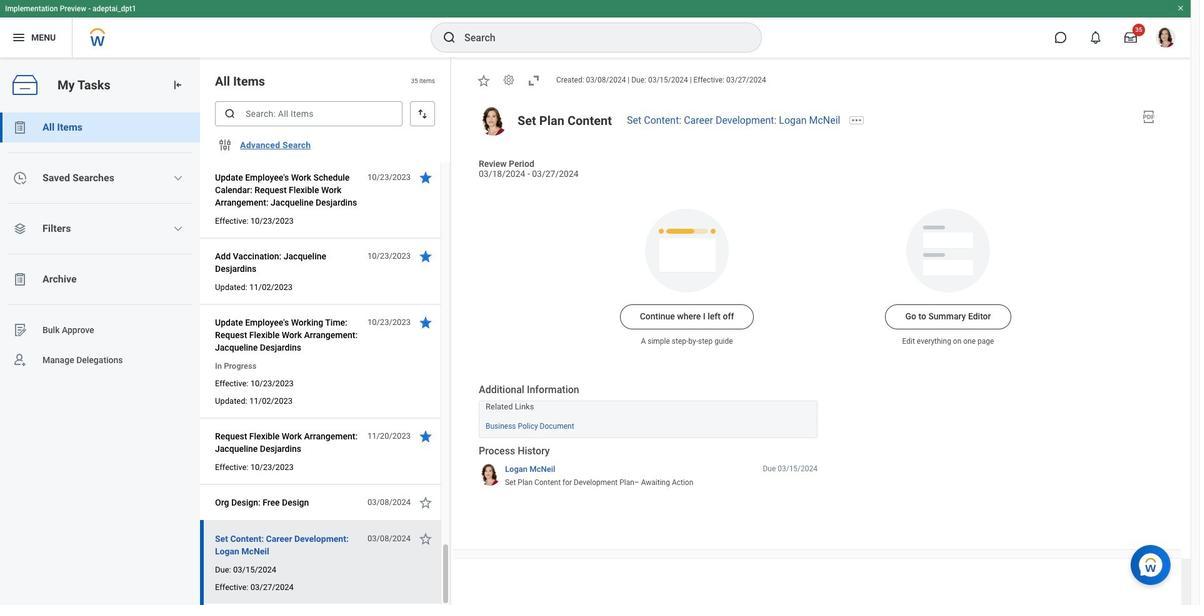 Task type: describe. For each thing, give the bounding box(es) containing it.
perspective image
[[13, 221, 28, 236]]

Search Workday  search field
[[464, 24, 736, 51]]

view printable version (pdf) image
[[1141, 109, 1156, 124]]

sort image
[[416, 108, 429, 120]]

justify image
[[11, 30, 26, 45]]

3 star image from the top
[[418, 429, 433, 444]]

close environment banner image
[[1177, 4, 1184, 12]]

chevron down image
[[173, 224, 183, 234]]

employee's photo (logan mcneil) image
[[479, 107, 508, 136]]

clipboard image
[[13, 272, 28, 287]]

2 star image from the top
[[418, 249, 433, 264]]

configure image
[[218, 138, 233, 153]]

user plus image
[[13, 353, 28, 368]]

rename image
[[13, 323, 28, 338]]

notifications large image
[[1089, 31, 1102, 44]]

item list element
[[200, 0, 451, 605]]

search image
[[224, 108, 236, 120]]



Task type: locate. For each thing, give the bounding box(es) containing it.
2 vertical spatial star image
[[418, 429, 433, 444]]

Search: All Items text field
[[215, 101, 403, 126]]

clock check image
[[13, 171, 28, 186]]

0 vertical spatial star image
[[418, 170, 433, 185]]

clipboard image
[[13, 120, 28, 135]]

star image
[[418, 170, 433, 185], [418, 249, 433, 264], [418, 429, 433, 444]]

additional information region
[[479, 383, 818, 438]]

search image
[[442, 30, 457, 45]]

process history region
[[479, 444, 818, 492]]

inbox large image
[[1124, 31, 1137, 44]]

chevron down image
[[173, 173, 183, 183]]

transformation import image
[[171, 79, 184, 91]]

star image
[[476, 73, 491, 88], [418, 315, 433, 330], [418, 495, 433, 510], [418, 531, 433, 546]]

gear image
[[503, 74, 515, 87]]

list
[[0, 113, 200, 375]]

1 vertical spatial star image
[[418, 249, 433, 264]]

banner
[[0, 0, 1191, 58]]

1 star image from the top
[[418, 170, 433, 185]]

fullscreen image
[[526, 73, 541, 88]]

profile logan mcneil image
[[1156, 28, 1176, 50]]



Task type: vqa. For each thing, say whether or not it's contained in the screenshot.
the top CONFIGURES ACTIVE/INACTIVE CONTENT WORKLET FOR (WORKLET PAGE LAYOUT CONFIGURATION)
no



